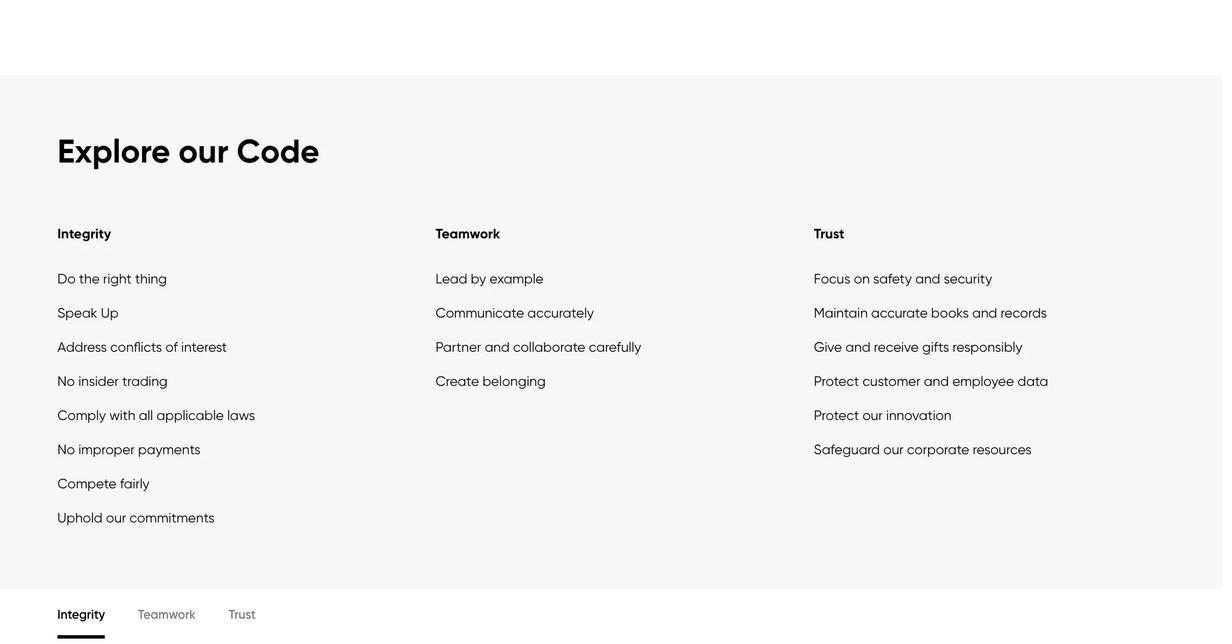 Task type: vqa. For each thing, say whether or not it's contained in the screenshot.
Create belonging link
yes



Task type: describe. For each thing, give the bounding box(es) containing it.
communicate accurately link
[[436, 305, 594, 325]]

focus on safety and security
[[814, 271, 993, 287]]

and inside maintain accurate books and records link
[[973, 305, 998, 321]]

commitments
[[130, 510, 215, 526]]

improper
[[78, 442, 135, 458]]

uphold our commitments link
[[57, 510, 215, 530]]

speak up link
[[57, 305, 119, 325]]

partner
[[436, 339, 481, 356]]

accurately
[[528, 305, 594, 321]]

comply
[[57, 408, 106, 424]]

maintain accurate books and records link
[[814, 305, 1047, 325]]

safeguard our corporate resources link
[[814, 442, 1032, 462]]

lead by example
[[436, 271, 544, 287]]

communicate accurately
[[436, 305, 594, 321]]

1 horizontal spatial trust
[[814, 225, 845, 242]]

uphold our commitments
[[57, 510, 215, 526]]

do the right thing link
[[57, 271, 167, 291]]

up
[[101, 305, 119, 321]]

carefully
[[589, 339, 641, 356]]

our for corporate
[[884, 442, 904, 458]]

right
[[103, 271, 132, 287]]

explore our code
[[57, 131, 320, 172]]

data
[[1018, 373, 1049, 390]]

protect for protect our innovation
[[814, 408, 859, 424]]

address conflicts of interest link
[[57, 339, 227, 359]]

our for innovation
[[863, 408, 883, 424]]

belonging
[[483, 373, 546, 390]]

employee
[[953, 373, 1014, 390]]

partner and collaborate carefully link
[[436, 339, 641, 359]]

speak up
[[57, 305, 119, 321]]

and inside the 'protect customer and employee data' link
[[924, 373, 949, 390]]

lead by example link
[[436, 271, 544, 291]]

by
[[471, 271, 486, 287]]

0 vertical spatial teamwork
[[436, 225, 500, 242]]

compete
[[57, 476, 117, 492]]

1 vertical spatial trust
[[229, 607, 256, 623]]

all
[[139, 408, 153, 424]]

gifts
[[922, 339, 950, 356]]

innovation
[[886, 408, 952, 424]]

safeguard
[[814, 442, 880, 458]]

books
[[931, 305, 969, 321]]

maintain accurate books and records
[[814, 305, 1047, 321]]

integrity link
[[57, 607, 105, 623]]

laws
[[227, 408, 255, 424]]

receive
[[874, 339, 919, 356]]

example
[[490, 271, 544, 287]]

corporate
[[907, 442, 970, 458]]

payments
[[138, 442, 201, 458]]

give
[[814, 339, 842, 356]]

and inside the give and receive gifts responsibly link
[[846, 339, 871, 356]]

speak
[[57, 305, 97, 321]]

protect our innovation
[[814, 408, 952, 424]]

records
[[1001, 305, 1047, 321]]

trust link
[[229, 607, 256, 623]]

explore
[[57, 131, 170, 172]]

no improper payments
[[57, 442, 201, 458]]

do the right thing
[[57, 271, 167, 287]]

compete fairly link
[[57, 476, 150, 496]]



Task type: locate. For each thing, give the bounding box(es) containing it.
and down gifts on the bottom right of the page
[[924, 373, 949, 390]]

trading
[[122, 373, 168, 390]]

address conflicts of interest
[[57, 339, 227, 356]]

teamwork link
[[138, 607, 196, 623]]

comply with all applicable laws link
[[57, 408, 255, 427]]

our for code
[[178, 131, 229, 172]]

insider
[[78, 373, 119, 390]]

2 no from the top
[[57, 442, 75, 458]]

0 horizontal spatial teamwork
[[138, 607, 196, 623]]

protect inside the 'protect customer and employee data' link
[[814, 373, 859, 390]]

conflicts
[[110, 339, 162, 356]]

no for no insider trading
[[57, 373, 75, 390]]

1 integrity from the top
[[57, 225, 111, 242]]

protect customer and employee data link
[[814, 373, 1049, 393]]

and inside partner and collaborate carefully link
[[485, 339, 510, 356]]

no left insider on the left bottom of page
[[57, 373, 75, 390]]

compete fairly
[[57, 476, 150, 492]]

protect down give at the right bottom
[[814, 373, 859, 390]]

create belonging link
[[436, 373, 546, 393]]

thing
[[135, 271, 167, 287]]

comply with all applicable laws
[[57, 408, 255, 424]]

our
[[178, 131, 229, 172], [863, 408, 883, 424], [884, 442, 904, 458], [106, 510, 126, 526]]

focus on safety and security link
[[814, 271, 993, 291]]

protect up the safeguard
[[814, 408, 859, 424]]

create belonging
[[436, 373, 546, 390]]

accurate
[[871, 305, 928, 321]]

responsibly
[[953, 339, 1023, 356]]

applicable
[[157, 408, 224, 424]]

safeguard our corporate resources
[[814, 442, 1032, 458]]

protect for protect customer and employee data
[[814, 373, 859, 390]]

1 vertical spatial teamwork
[[138, 607, 196, 623]]

focus
[[814, 271, 851, 287]]

protect our innovation link
[[814, 408, 952, 427]]

no insider trading
[[57, 373, 168, 390]]

no down comply
[[57, 442, 75, 458]]

1 vertical spatial integrity
[[57, 607, 105, 623]]

protect
[[814, 373, 859, 390], [814, 408, 859, 424]]

on
[[854, 271, 870, 287]]

collaborate
[[513, 339, 586, 356]]

give and receive gifts responsibly
[[814, 339, 1023, 356]]

fairly
[[120, 476, 150, 492]]

2 protect from the top
[[814, 408, 859, 424]]

lead
[[436, 271, 467, 287]]

1 protect from the top
[[814, 373, 859, 390]]

communicate
[[436, 305, 524, 321]]

1 horizontal spatial teamwork
[[436, 225, 500, 242]]

resources
[[973, 442, 1032, 458]]

0 vertical spatial no
[[57, 373, 75, 390]]

and inside focus on safety and security link
[[916, 271, 941, 287]]

create
[[436, 373, 479, 390]]

and up maintain accurate books and records
[[916, 271, 941, 287]]

interest
[[181, 339, 227, 356]]

no improper payments link
[[57, 442, 201, 462]]

customer
[[863, 373, 921, 390]]

and right give at the right bottom
[[846, 339, 871, 356]]

no inside "link"
[[57, 373, 75, 390]]

our for commitments
[[106, 510, 126, 526]]

2 integrity from the top
[[57, 607, 105, 623]]

give and receive gifts responsibly link
[[814, 339, 1023, 359]]

our inside uphold our commitments link
[[106, 510, 126, 526]]

1 no from the top
[[57, 373, 75, 390]]

code
[[237, 131, 320, 172]]

and up responsibly on the right bottom of page
[[973, 305, 998, 321]]

protect customer and employee data
[[814, 373, 1049, 390]]

0 vertical spatial trust
[[814, 225, 845, 242]]

security
[[944, 271, 993, 287]]

with
[[109, 408, 135, 424]]

uphold
[[57, 510, 103, 526]]

the
[[79, 271, 100, 287]]

integrity
[[57, 225, 111, 242], [57, 607, 105, 623]]

0 horizontal spatial trust
[[229, 607, 256, 623]]

1 vertical spatial protect
[[814, 408, 859, 424]]

no insider trading link
[[57, 373, 168, 393]]

teamwork
[[436, 225, 500, 242], [138, 607, 196, 623]]

and
[[916, 271, 941, 287], [973, 305, 998, 321], [485, 339, 510, 356], [846, 339, 871, 356], [924, 373, 949, 390]]

trust
[[814, 225, 845, 242], [229, 607, 256, 623]]

no for no improper payments
[[57, 442, 75, 458]]

1 vertical spatial no
[[57, 442, 75, 458]]

safety
[[874, 271, 912, 287]]

our inside protect our innovation link
[[863, 408, 883, 424]]

0 vertical spatial integrity
[[57, 225, 111, 242]]

and up create belonging
[[485, 339, 510, 356]]

partner and collaborate carefully
[[436, 339, 641, 356]]

do
[[57, 271, 76, 287]]

of
[[165, 339, 178, 356]]

maintain
[[814, 305, 868, 321]]

no
[[57, 373, 75, 390], [57, 442, 75, 458]]

0 vertical spatial protect
[[814, 373, 859, 390]]

our inside safeguard our corporate resources link
[[884, 442, 904, 458]]

address
[[57, 339, 107, 356]]

protect inside protect our innovation link
[[814, 408, 859, 424]]



